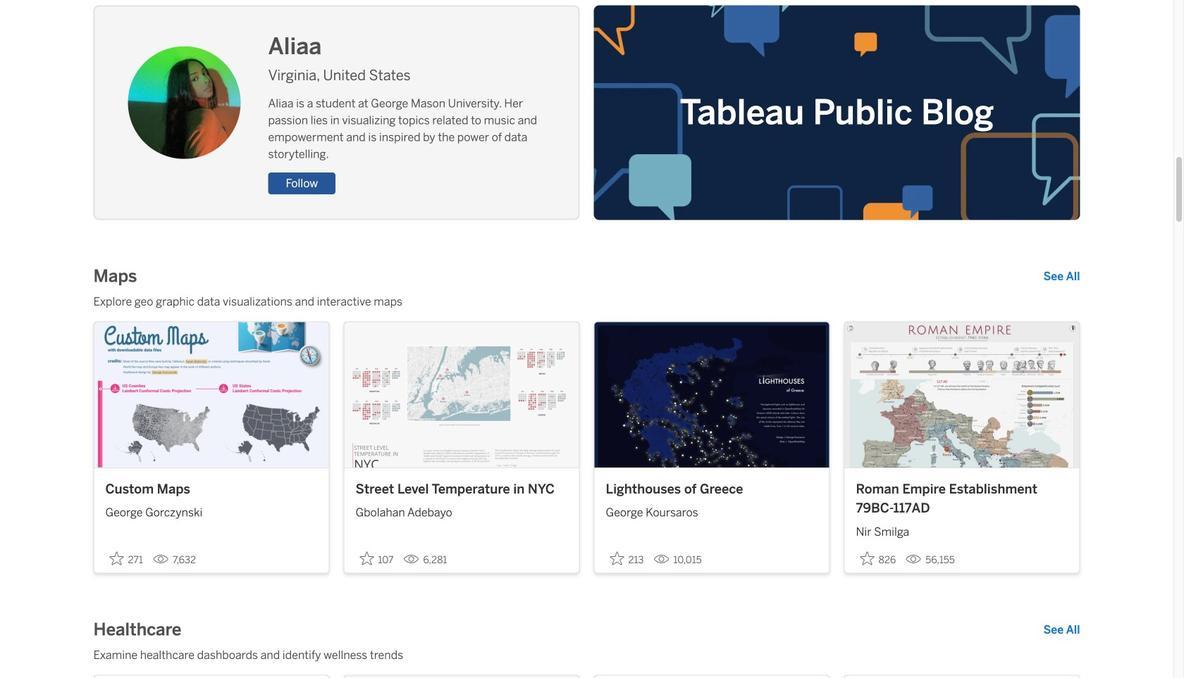 Task type: locate. For each thing, give the bounding box(es) containing it.
add favorite image
[[110, 552, 124, 566], [360, 552, 374, 566], [610, 552, 624, 566]]

see all healthcare element
[[1044, 622, 1081, 639]]

1 horizontal spatial add favorite image
[[360, 552, 374, 566]]

maps heading
[[93, 265, 137, 288]]

healthcare heading
[[93, 619, 181, 642]]

4 workbook thumbnail image from the left
[[845, 322, 1080, 468]]

examine healthcare dashboards and identify wellness trends element
[[93, 647, 1081, 664]]

3 workbook thumbnail image from the left
[[595, 322, 830, 468]]

add favorite image for 4th workbook thumbnail from the right
[[110, 552, 124, 566]]

1 add favorite button from the left
[[105, 548, 147, 571]]

3 add favorite image from the left
[[610, 552, 624, 566]]

2 add favorite image from the left
[[360, 552, 374, 566]]

2 add favorite button from the left
[[356, 548, 398, 571]]

0 horizontal spatial add favorite image
[[110, 552, 124, 566]]

2 horizontal spatial add favorite image
[[610, 552, 624, 566]]

3 add favorite button from the left
[[606, 548, 648, 571]]

4 add favorite button from the left
[[856, 548, 901, 571]]

1 add favorite image from the left
[[110, 552, 124, 566]]

Add Favorite button
[[105, 548, 147, 571], [356, 548, 398, 571], [606, 548, 648, 571], [856, 548, 901, 571]]

workbook thumbnail image
[[94, 322, 329, 468], [344, 322, 579, 468], [595, 322, 830, 468], [845, 322, 1080, 468]]



Task type: vqa. For each thing, say whether or not it's contained in the screenshot.
the rightmost Add Favorite image
yes



Task type: describe. For each thing, give the bounding box(es) containing it.
1 workbook thumbnail image from the left
[[94, 322, 329, 468]]

add favorite button for second workbook thumbnail from the right
[[606, 548, 648, 571]]

add favorite image
[[861, 552, 875, 566]]

add favorite button for 4th workbook thumbnail from the right
[[105, 548, 147, 571]]

add favorite image for second workbook thumbnail from the right
[[610, 552, 624, 566]]

2 workbook thumbnail image from the left
[[344, 322, 579, 468]]

explore geo graphic data visualizations and interactive maps element
[[93, 294, 1081, 310]]

add favorite button for first workbook thumbnail from right
[[856, 548, 901, 571]]

add favorite image for third workbook thumbnail from the right
[[360, 552, 374, 566]]

featured author: aliaamohamed image
[[128, 46, 241, 159]]

add favorite button for third workbook thumbnail from the right
[[356, 548, 398, 571]]

see all maps element
[[1044, 268, 1081, 285]]



